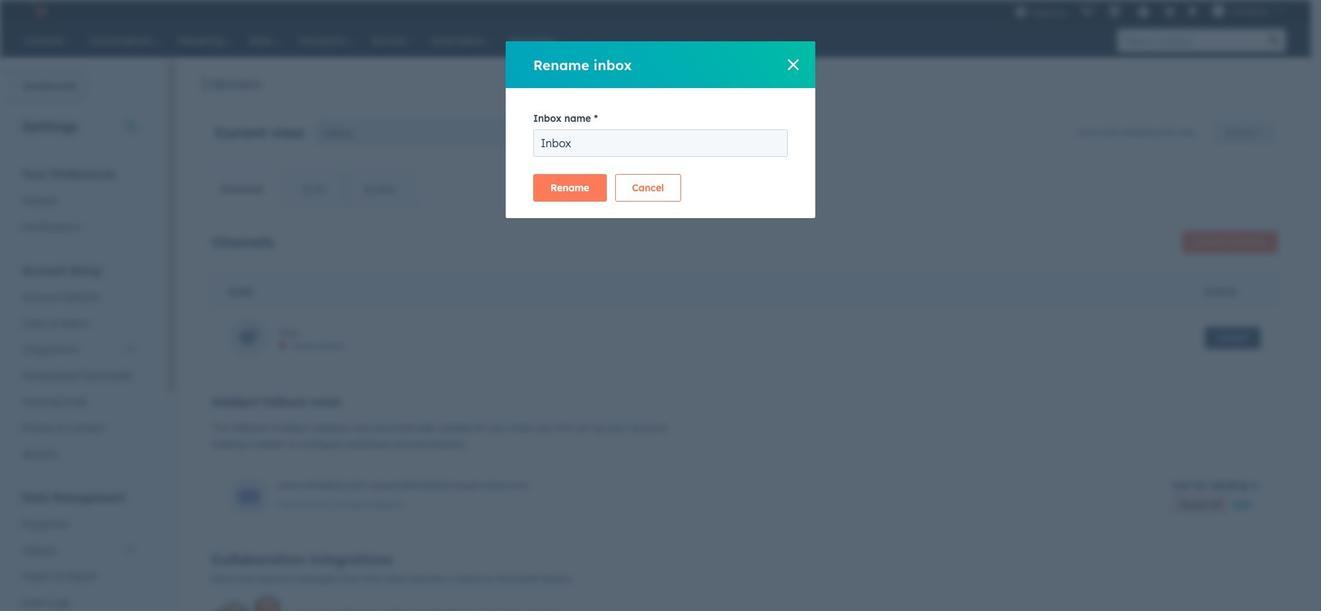 Task type: describe. For each thing, give the bounding box(es) containing it.
your preferences element
[[14, 167, 144, 240]]

account setup element
[[14, 263, 144, 467]]

Search HubSpot search field
[[1117, 29, 1263, 52]]



Task type: locate. For each thing, give the bounding box(es) containing it.
None text field
[[533, 129, 788, 157]]

menu
[[1008, 0, 1294, 22]]

tab panel
[[200, 206, 1289, 611]]

marketplaces image
[[1108, 6, 1121, 19]]

jacob simon image
[[1212, 5, 1225, 17]]

data management element
[[14, 490, 144, 611]]

close image
[[788, 59, 799, 70]]

banner
[[211, 227, 1278, 253]]

tab list
[[200, 172, 415, 206]]



Task type: vqa. For each thing, say whether or not it's contained in the screenshot.
Search HubSpot search box
yes



